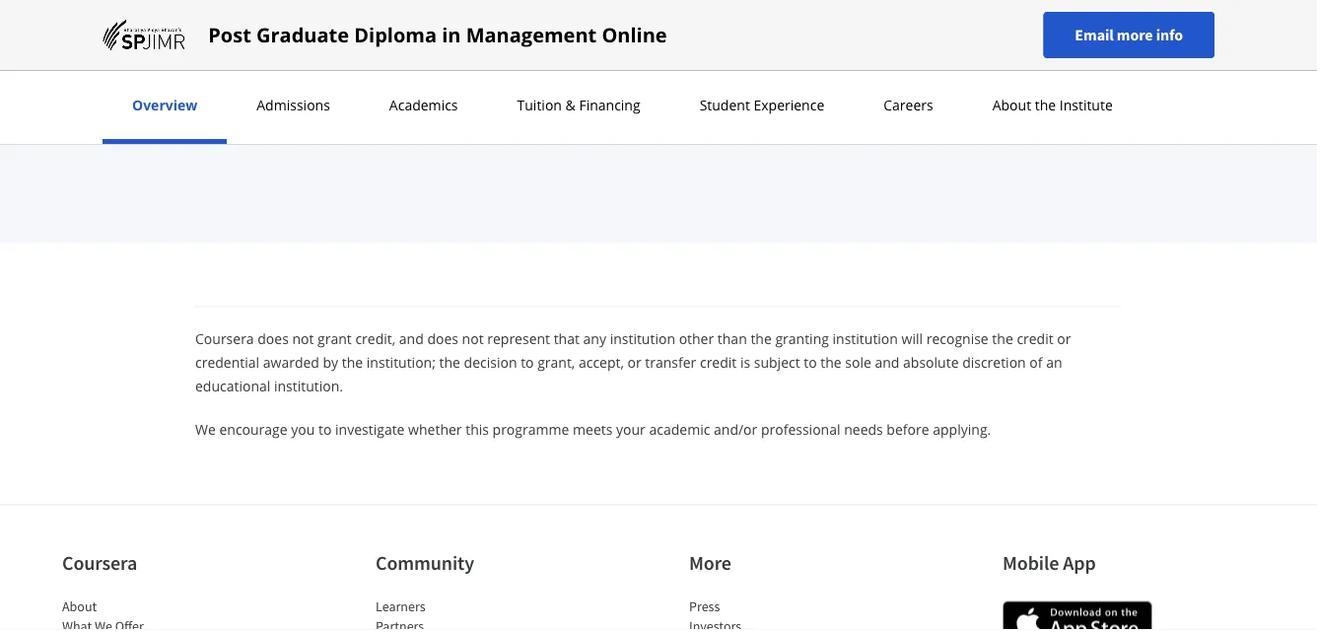 Task type: describe. For each thing, give the bounding box(es) containing it.
the up subject
[[751, 330, 772, 348]]

any
[[584, 330, 607, 348]]

we encourage you to investigate whether this programme meets your academic and/or professional needs before applying.
[[195, 420, 992, 439]]

to right "you"
[[319, 420, 332, 439]]

graduate
[[257, 21, 349, 48]]

before
[[887, 420, 930, 439]]

office
[[656, 17, 697, 39]]

meets
[[573, 420, 613, 439]]

community
[[376, 551, 474, 575]]

and right 'faculty'
[[428, 17, 457, 39]]

2 not from the left
[[462, 330, 484, 348]]

1 does from the left
[[258, 330, 289, 348]]

that
[[554, 330, 580, 348]]

post
[[208, 21, 251, 48]]

post graduate diploma in management online
[[208, 21, 667, 48]]

tuition & financing
[[517, 96, 641, 114]]

transfer
[[645, 353, 697, 372]]

credit,
[[356, 330, 396, 348]]

by
[[323, 353, 339, 372]]

financing
[[579, 96, 641, 114]]

to down granting
[[804, 353, 817, 372]]

email more info button
[[1044, 12, 1215, 58]]

overview link
[[126, 96, 203, 114]]

student
[[700, 96, 751, 114]]

learners link
[[376, 597, 426, 615]]

an
[[1047, 353, 1063, 372]]

institution;
[[367, 353, 436, 372]]

yes,
[[139, 17, 168, 39]]

access
[[304, 17, 352, 39]]

tuition
[[517, 96, 562, 114]]

coursera for coursera
[[62, 551, 137, 575]]

and right sole
[[875, 353, 900, 372]]

granting
[[776, 330, 830, 348]]

0 vertical spatial credit
[[1017, 330, 1054, 348]]

academic
[[650, 420, 711, 439]]

investigate
[[335, 420, 405, 439]]

careers link
[[878, 96, 940, 114]]

absolute
[[904, 353, 959, 372]]

chevron right image
[[115, 120, 139, 144]]

accept,
[[579, 353, 624, 372]]

email more info
[[1076, 25, 1184, 45]]

press link
[[690, 597, 720, 615]]

press
[[690, 597, 720, 615]]

email
[[1076, 25, 1114, 45]]

you'll
[[172, 17, 210, 39]]

faculty
[[376, 17, 424, 39]]

needs
[[845, 420, 884, 439]]

subject
[[754, 353, 801, 372]]

recognise
[[927, 330, 989, 348]]

mobile
[[1003, 551, 1060, 575]]

programme
[[493, 420, 570, 439]]

your
[[617, 420, 646, 439]]

more
[[690, 551, 732, 575]]

student experience
[[700, 96, 825, 114]]

more
[[1118, 25, 1154, 45]]

and up institution;
[[399, 330, 424, 348]]

admissions link
[[251, 96, 336, 114]]

grant,
[[538, 353, 575, 372]]

list item for community
[[376, 616, 544, 630]]

learners list
[[376, 596, 544, 630]]

online
[[602, 21, 667, 48]]

1 institution from the left
[[610, 330, 676, 348]]

sole
[[846, 353, 872, 372]]

experience
[[754, 96, 825, 114]]

about list
[[62, 596, 230, 630]]

you
[[291, 420, 315, 439]]

academics
[[390, 96, 458, 114]]

and left email
[[748, 17, 776, 39]]

about for about link
[[62, 597, 97, 615]]

encourage
[[219, 420, 288, 439]]

the up "discretion"
[[993, 330, 1014, 348]]

than
[[718, 330, 747, 348]]

admissions
[[257, 96, 330, 114]]



Task type: locate. For each thing, give the bounding box(es) containing it.
collapsed list
[[103, 0, 1215, 314]]

institution.
[[274, 377, 343, 396]]

institution
[[610, 330, 676, 348], [833, 330, 899, 348]]

&
[[566, 96, 576, 114]]

coursera does not grant credit, and does not represent that any institution other than the granting institution will recognise the credit or credential awarded by the institution; the decision to grant, accept, or transfer credit is subject to the sole and absolute discretion of an educational institution.
[[195, 330, 1072, 396]]

coursera inside coursera does not grant credit, and does not represent that any institution other than the granting institution will recognise the credit or credential awarded by the institution; the decision to grant, accept, or transfer credit is subject to the sole and absolute discretion of an educational institution.
[[195, 330, 254, 348]]

careers
[[884, 96, 934, 114]]

about link
[[62, 597, 97, 615]]

1 vertical spatial or
[[628, 353, 642, 372]]

academics link
[[384, 96, 464, 114]]

student experience link
[[694, 96, 831, 114]]

and/or
[[714, 420, 758, 439]]

1 horizontal spatial or
[[1058, 330, 1072, 348]]

1 horizontal spatial institution
[[833, 330, 899, 348]]

1 vertical spatial coursera
[[62, 551, 137, 575]]

grant
[[318, 330, 352, 348]]

2 does from the left
[[428, 330, 459, 348]]

yes, you'll enjoy direct access to faculty and teaching staff through live office hours and email conversations.
[[139, 17, 932, 39]]

0 horizontal spatial institution
[[610, 330, 676, 348]]

we
[[195, 420, 216, 439]]

management
[[466, 21, 597, 48]]

enjoy
[[214, 17, 254, 39]]

staff
[[528, 17, 560, 39]]

discretion
[[963, 353, 1027, 372]]

of
[[1030, 353, 1043, 372]]

the
[[1036, 96, 1057, 114], [751, 330, 772, 348], [993, 330, 1014, 348], [342, 353, 363, 372], [440, 353, 461, 372], [821, 353, 842, 372]]

or up an
[[1058, 330, 1072, 348]]

other
[[679, 330, 714, 348]]

credential
[[195, 353, 260, 372]]

educational
[[195, 377, 271, 396]]

this
[[466, 420, 489, 439]]

the left institute
[[1036, 96, 1057, 114]]

1 horizontal spatial does
[[428, 330, 459, 348]]

awarded
[[263, 353, 320, 372]]

s.p. jain institute of management and research image
[[103, 19, 185, 51]]

teaching
[[461, 17, 523, 39]]

live
[[628, 17, 652, 39]]

institution up the transfer
[[610, 330, 676, 348]]

not up decision
[[462, 330, 484, 348]]

and
[[428, 17, 457, 39], [748, 17, 776, 39], [399, 330, 424, 348], [875, 353, 900, 372]]

does up awarded
[[258, 330, 289, 348]]

or
[[1058, 330, 1072, 348], [628, 353, 642, 372]]

conversations.
[[825, 17, 932, 39]]

hours
[[701, 17, 744, 39]]

0 vertical spatial or
[[1058, 330, 1072, 348]]

press list
[[690, 596, 857, 630]]

in
[[442, 21, 461, 48]]

mobile app
[[1003, 551, 1097, 575]]

email
[[780, 17, 821, 39]]

app
[[1064, 551, 1097, 575]]

does
[[258, 330, 289, 348], [428, 330, 459, 348]]

1 horizontal spatial about
[[993, 96, 1032, 114]]

professional
[[761, 420, 841, 439]]

list item for coursera
[[62, 616, 230, 630]]

the left sole
[[821, 353, 842, 372]]

chevron right image
[[115, 238, 139, 262]]

institution up sole
[[833, 330, 899, 348]]

about
[[993, 96, 1032, 114], [62, 597, 97, 615]]

credit up of
[[1017, 330, 1054, 348]]

learners
[[376, 597, 426, 615]]

to right access at the top left of page
[[356, 17, 371, 39]]

info
[[1157, 25, 1184, 45]]

0 vertical spatial coursera
[[195, 330, 254, 348]]

through
[[564, 17, 623, 39]]

diploma
[[354, 21, 437, 48]]

or right the accept,
[[628, 353, 642, 372]]

does up institution;
[[428, 330, 459, 348]]

0 horizontal spatial about
[[62, 597, 97, 615]]

to
[[356, 17, 371, 39], [521, 353, 534, 372], [804, 353, 817, 372], [319, 420, 332, 439]]

about the institute
[[993, 96, 1113, 114]]

the right by
[[342, 353, 363, 372]]

not
[[292, 330, 314, 348], [462, 330, 484, 348]]

download on the app store image
[[1003, 601, 1153, 630]]

0 horizontal spatial not
[[292, 330, 314, 348]]

direct
[[258, 17, 300, 39]]

about for about the institute
[[993, 96, 1032, 114]]

0 horizontal spatial credit
[[700, 353, 737, 372]]

decision
[[464, 353, 517, 372]]

0 horizontal spatial or
[[628, 353, 642, 372]]

is
[[741, 353, 751, 372]]

list item for more
[[690, 616, 857, 630]]

1 horizontal spatial coursera
[[195, 330, 254, 348]]

about inside "about" list
[[62, 597, 97, 615]]

credit left "is"
[[700, 353, 737, 372]]

overview
[[132, 96, 198, 114]]

institute
[[1060, 96, 1113, 114]]

2 institution from the left
[[833, 330, 899, 348]]

to down represent
[[521, 353, 534, 372]]

whether
[[408, 420, 462, 439]]

not up awarded
[[292, 330, 314, 348]]

about the institute link
[[987, 96, 1119, 114]]

coursera
[[195, 330, 254, 348], [62, 551, 137, 575]]

1 vertical spatial credit
[[700, 353, 737, 372]]

0 vertical spatial about
[[993, 96, 1032, 114]]

credit
[[1017, 330, 1054, 348], [700, 353, 737, 372]]

coursera up about link
[[62, 551, 137, 575]]

coursera up credential
[[195, 330, 254, 348]]

to inside list item
[[356, 17, 371, 39]]

1 vertical spatial about
[[62, 597, 97, 615]]

0 horizontal spatial does
[[258, 330, 289, 348]]

coursera for coursera does not grant credit, and does not represent that any institution other than the granting institution will recognise the credit or credential awarded by the institution; the decision to grant, accept, or transfer credit is subject to the sole and absolute discretion of an educational institution.
[[195, 330, 254, 348]]

1 not from the left
[[292, 330, 314, 348]]

1 horizontal spatial not
[[462, 330, 484, 348]]

yes, you'll enjoy direct access to faculty and teaching staff through live office hours and email conversations. list item
[[103, 0, 1215, 79]]

the left decision
[[440, 353, 461, 372]]

represent
[[488, 330, 550, 348]]

applying.
[[933, 420, 992, 439]]

1 horizontal spatial credit
[[1017, 330, 1054, 348]]

0 horizontal spatial coursera
[[62, 551, 137, 575]]

will
[[902, 330, 923, 348]]

list item
[[103, 78, 1215, 186], [103, 196, 1215, 304], [62, 616, 230, 630], [376, 616, 544, 630], [690, 616, 857, 630]]

tuition & financing link
[[511, 96, 647, 114]]



Task type: vqa. For each thing, say whether or not it's contained in the screenshot.
choose to the bottom
no



